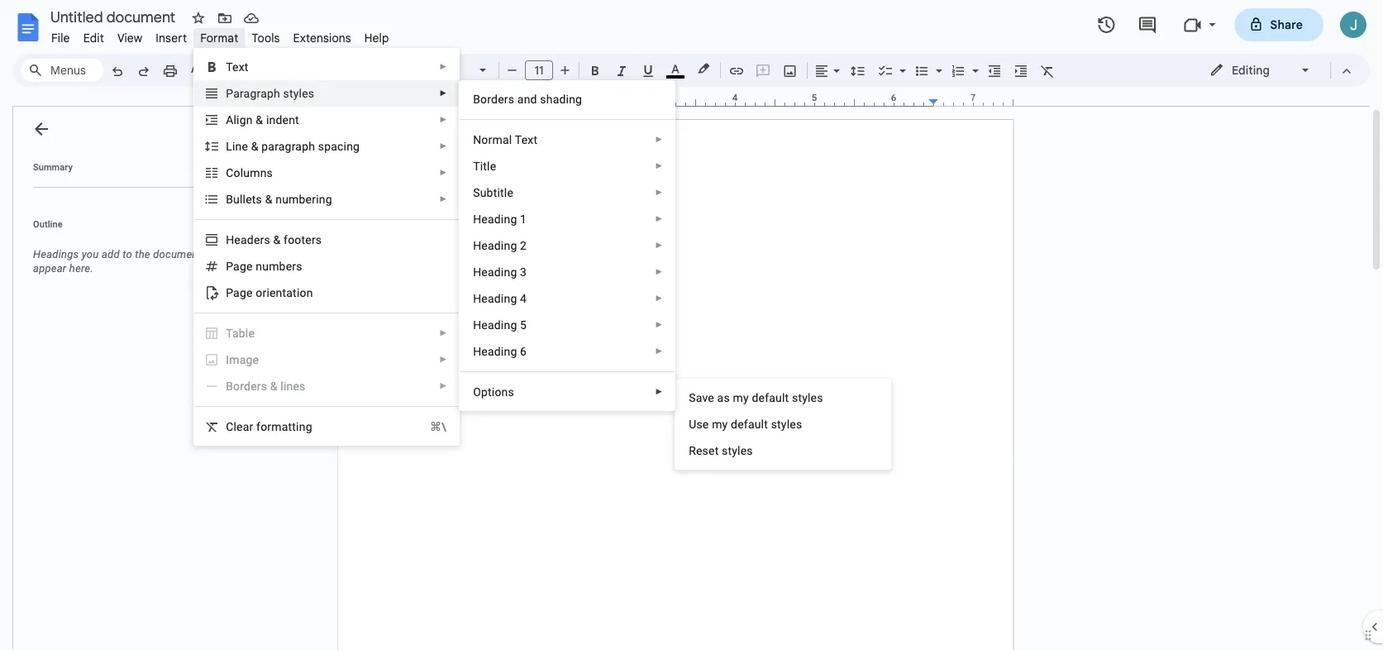 Task type: describe. For each thing, give the bounding box(es) containing it.
insert menu item
[[149, 28, 194, 48]]

& right t
[[265, 192, 273, 206]]

view
[[117, 31, 143, 45]]

page for page orientation
[[226, 286, 253, 299]]

text s element
[[226, 60, 254, 74]]

heading 5 5 element
[[473, 318, 532, 332]]

heading 4 4 element
[[473, 292, 532, 305]]

numbering
[[276, 192, 332, 206]]

o
[[473, 385, 481, 399]]

u se my default styles
[[689, 417, 803, 431]]

s ave as my default styles
[[689, 391, 824, 404]]

the
[[135, 248, 150, 261]]

1 horizontal spatial text
[[515, 133, 538, 146]]

editing
[[1232, 63, 1270, 77]]

heading 3 3 element
[[473, 265, 532, 279]]

heading 5
[[473, 318, 527, 332]]

⌘\
[[430, 420, 447, 433]]

highlight color image
[[695, 59, 713, 79]]

colum
[[226, 166, 260, 179]]

styles down u se my default styles
[[722, 444, 753, 457]]

image m element
[[226, 353, 264, 366]]

ubtitle
[[480, 186, 514, 199]]

menu containing s
[[675, 379, 892, 470]]

bulle t s & numbering
[[226, 192, 332, 206]]

line & paragraph spacing l element
[[226, 139, 365, 153]]

► inside borders & lines menu item
[[439, 381, 448, 391]]

indent
[[266, 113, 299, 127]]

tools menu item
[[245, 28, 287, 48]]

page orientation 3 element
[[226, 286, 318, 299]]

format
[[200, 31, 239, 45]]

page orientation
[[226, 286, 313, 299]]

l
[[226, 139, 232, 153]]

document outline element
[[13, 107, 238, 650]]

orientation
[[256, 286, 313, 299]]

0 horizontal spatial my
[[712, 417, 728, 431]]

1 horizontal spatial my
[[733, 391, 749, 404]]

headers & footers h element
[[226, 233, 327, 246]]

2
[[520, 239, 527, 252]]

h eaders & footers
[[226, 233, 322, 246]]

heading 2
[[473, 239, 527, 252]]

1
[[520, 212, 527, 226]]

colum n s
[[226, 166, 273, 179]]

n ormal text
[[473, 133, 538, 146]]

& for ine
[[251, 139, 259, 153]]

clear formatting c element
[[226, 420, 317, 433]]

styles up the indent
[[283, 86, 315, 100]]

bullets & numbering t element
[[226, 192, 337, 206]]

& inside menu item
[[270, 379, 278, 393]]

t
[[473, 159, 480, 173]]

file menu item
[[45, 28, 77, 48]]

a
[[226, 113, 234, 127]]

heading 1 1 element
[[473, 212, 532, 226]]

insert image image
[[781, 59, 800, 82]]

heading for heading 4
[[473, 292, 517, 305]]

Font size field
[[525, 60, 560, 81]]

n for s
[[260, 166, 267, 179]]

s for n
[[267, 166, 273, 179]]

page numbers u element
[[226, 259, 307, 273]]

lear
[[234, 420, 253, 433]]

borders & lines q element
[[226, 379, 311, 393]]

orders
[[481, 92, 515, 106]]

s for ubtitle
[[473, 186, 480, 199]]

use my default styles u element
[[689, 417, 808, 431]]

0 vertical spatial text
[[226, 60, 249, 74]]

footers
[[284, 233, 322, 246]]

page for page n u mbers
[[226, 259, 253, 273]]

heading 4
[[473, 292, 527, 305]]

file
[[51, 31, 70, 45]]

borders
[[226, 379, 267, 393]]

l ine & paragraph spacing
[[226, 139, 360, 153]]

summary
[[33, 162, 73, 172]]

6
[[520, 345, 527, 358]]

table menu item
[[195, 320, 459, 347]]

edit
[[83, 31, 104, 45]]

aragraph
[[233, 86, 280, 100]]

and
[[518, 92, 537, 106]]

share
[[1271, 17, 1304, 32]]

table 2 element
[[226, 326, 260, 340]]

itle
[[480, 159, 497, 173]]

here.
[[69, 262, 93, 275]]

► inside menu item
[[439, 355, 448, 364]]

shading
[[540, 92, 582, 106]]

heading 6
[[473, 345, 527, 358]]

columns n element
[[226, 166, 278, 179]]

heading for heading 6
[[473, 345, 517, 358]]

application containing share
[[0, 0, 1384, 650]]

ptions
[[481, 385, 514, 399]]

appear
[[33, 262, 67, 275]]

format menu item
[[194, 28, 245, 48]]

heading for heading 1
[[473, 212, 517, 226]]

► inside table menu item
[[439, 328, 448, 338]]

main toolbar
[[103, 0, 1061, 642]]

eset
[[696, 444, 719, 457]]

normal text n element
[[473, 133, 543, 146]]

table
[[226, 326, 255, 340]]

n for u
[[256, 259, 262, 273]]

outline
[[33, 219, 63, 229]]

lines
[[281, 379, 306, 393]]

title t element
[[473, 159, 502, 173]]

subtitle s element
[[473, 186, 519, 199]]

menu item containing i
[[195, 347, 459, 373]]

save as my default styles s element
[[689, 391, 829, 404]]



Task type: locate. For each thing, give the bounding box(es) containing it.
my right the se
[[712, 417, 728, 431]]

u
[[262, 259, 269, 273]]

right margin image
[[930, 93, 1013, 106]]

s down t
[[473, 186, 480, 199]]

a lign & indent
[[226, 113, 299, 127]]

menu item
[[195, 347, 459, 373]]

heading 1
[[473, 212, 527, 226]]

menu bar
[[45, 22, 396, 49]]

menu
[[194, 48, 460, 446], [459, 80, 676, 411], [675, 379, 892, 470]]

extensions menu item
[[287, 28, 358, 48]]

heading 6 6 element
[[473, 345, 532, 358]]

&
[[256, 113, 263, 127], [251, 139, 259, 153], [265, 192, 273, 206], [273, 233, 281, 246], [270, 379, 278, 393]]

1 vertical spatial default
[[731, 417, 768, 431]]

s for t
[[256, 192, 262, 206]]

help
[[365, 31, 389, 45]]

heading down heading 3
[[473, 292, 517, 305]]

mode and view toolbar
[[1198, 54, 1361, 87]]

options o element
[[473, 385, 519, 399]]

application
[[0, 0, 1384, 650]]

b
[[473, 92, 481, 106]]

menu containing text
[[194, 48, 460, 446]]

c lear formatting
[[226, 420, 312, 433]]

view menu item
[[111, 28, 149, 48]]

1 heading from the top
[[473, 212, 517, 226]]

bulleted list menu image
[[932, 60, 943, 65]]

heading for heading 3
[[473, 265, 517, 279]]

heading 3
[[473, 265, 527, 279]]

⌘backslash element
[[410, 419, 447, 435]]

insert
[[156, 31, 187, 45]]

n
[[260, 166, 267, 179], [256, 259, 262, 273]]

heading for heading 2
[[473, 239, 517, 252]]

heading up heading 3
[[473, 239, 517, 252]]

editing button
[[1199, 58, 1323, 83]]

Rename text field
[[45, 7, 185, 26]]

borders & lines
[[226, 379, 306, 393]]

1 vertical spatial s
[[256, 192, 262, 206]]

s
[[267, 166, 273, 179], [256, 192, 262, 206]]

s for ave
[[689, 391, 696, 404]]

spacing
[[318, 139, 360, 153]]

1 vertical spatial text
[[515, 133, 538, 146]]

heading 2 2 element
[[473, 239, 532, 252]]

s right bulle
[[256, 192, 262, 206]]

& right eaders
[[273, 233, 281, 246]]

add
[[102, 248, 120, 261]]

heading down 'heading 5'
[[473, 345, 517, 358]]

0 vertical spatial my
[[733, 391, 749, 404]]

Font size text field
[[526, 60, 553, 80]]

i m age
[[226, 353, 259, 366]]

paragraph
[[262, 139, 315, 153]]

heading down heading 2
[[473, 265, 517, 279]]

my
[[733, 391, 749, 404], [712, 417, 728, 431]]

ormal
[[482, 133, 512, 146]]

mbers
[[269, 259, 302, 273]]

text up p
[[226, 60, 249, 74]]

styles down save as my default styles s element
[[771, 417, 803, 431]]

0 horizontal spatial text
[[226, 60, 249, 74]]

arial
[[424, 63, 449, 77]]

0 vertical spatial default
[[752, 391, 789, 404]]

p
[[226, 86, 233, 100]]

s right the 'colum'
[[267, 166, 273, 179]]

ave
[[696, 391, 715, 404]]

page n u mbers
[[226, 259, 302, 273]]

0 vertical spatial n
[[260, 166, 267, 179]]

checklist menu image
[[896, 60, 907, 65]]

menu bar containing file
[[45, 22, 396, 49]]

headings you add to the document will appear here.
[[33, 248, 221, 275]]

default
[[752, 391, 789, 404], [731, 417, 768, 431]]

0 horizontal spatial s
[[473, 186, 480, 199]]

2 page from the top
[[226, 286, 253, 299]]

eaders
[[234, 233, 270, 246]]

se
[[697, 417, 709, 431]]

1 horizontal spatial s
[[267, 166, 273, 179]]

align & indent a element
[[226, 113, 304, 127]]

m
[[229, 353, 240, 366]]

h
[[226, 233, 234, 246]]

5 heading from the top
[[473, 318, 517, 332]]

will
[[205, 248, 221, 261]]

age
[[240, 353, 259, 366]]

Menus field
[[21, 59, 103, 82]]

summary heading
[[33, 160, 73, 174]]

1 vertical spatial n
[[256, 259, 262, 273]]

c
[[226, 420, 234, 433]]

r eset styles
[[689, 444, 753, 457]]

3 heading from the top
[[473, 265, 517, 279]]

& right the lign
[[256, 113, 263, 127]]

bulle
[[226, 192, 252, 206]]

& for lign
[[256, 113, 263, 127]]

0 vertical spatial s
[[473, 186, 480, 199]]

& right ine
[[251, 139, 259, 153]]

1 vertical spatial my
[[712, 417, 728, 431]]

Star checkbox
[[187, 7, 210, 30]]

n up the bulle t s & numbering
[[260, 166, 267, 179]]

& for eaders
[[273, 233, 281, 246]]

2 heading from the top
[[473, 239, 517, 252]]

t itle
[[473, 159, 497, 173]]

5
[[520, 318, 527, 332]]

menu bar banner
[[0, 0, 1384, 650]]

default down s ave as my default styles
[[731, 417, 768, 431]]

formatting
[[257, 420, 312, 433]]

help menu item
[[358, 28, 396, 48]]

ine
[[232, 139, 248, 153]]

page
[[226, 259, 253, 273], [226, 286, 253, 299]]

text
[[226, 60, 249, 74], [515, 133, 538, 146]]

n
[[473, 133, 482, 146]]

page down page n u mbers
[[226, 286, 253, 299]]

page left u
[[226, 259, 253, 273]]

p aragraph styles
[[226, 86, 315, 100]]

1 page from the top
[[226, 259, 253, 273]]

heading down heading 4
[[473, 318, 517, 332]]

menu containing b
[[459, 80, 676, 411]]

styles up 'use my default styles u' element
[[792, 391, 824, 404]]

menu bar inside the menu bar banner
[[45, 22, 396, 49]]

b orders and shading
[[473, 92, 582, 106]]

0 vertical spatial page
[[226, 259, 253, 273]]

4 heading from the top
[[473, 292, 517, 305]]

edit menu item
[[77, 28, 111, 48]]

►
[[439, 62, 448, 72], [439, 89, 448, 98], [439, 115, 448, 124], [655, 135, 664, 144], [439, 141, 448, 151], [655, 161, 664, 171], [439, 168, 448, 177], [655, 188, 664, 197], [439, 194, 448, 204], [655, 214, 664, 224], [655, 241, 664, 250], [655, 267, 664, 277], [655, 294, 664, 303], [655, 320, 664, 330], [439, 328, 448, 338], [655, 347, 664, 356], [439, 355, 448, 364], [439, 381, 448, 391], [655, 387, 664, 397]]

u
[[689, 417, 697, 431]]

to
[[123, 248, 132, 261]]

borders & lines menu item
[[195, 373, 459, 400]]

borders and shading b element
[[473, 92, 587, 106]]

default up 'use my default styles u' element
[[752, 391, 789, 404]]

text color image
[[667, 59, 685, 79]]

0 vertical spatial s
[[267, 166, 273, 179]]

extensions
[[293, 31, 351, 45]]

t
[[252, 192, 256, 206]]

styles
[[283, 86, 315, 100], [792, 391, 824, 404], [771, 417, 803, 431], [722, 444, 753, 457]]

s up u on the bottom
[[689, 391, 696, 404]]

lign
[[234, 113, 253, 127]]

arial option
[[424, 59, 470, 82]]

1 vertical spatial page
[[226, 286, 253, 299]]

paragraph styles p element
[[226, 86, 319, 100]]

s ubtitle
[[473, 186, 514, 199]]

share button
[[1235, 8, 1324, 41]]

heading for heading 5
[[473, 318, 517, 332]]

& left lines
[[270, 379, 278, 393]]

n left mbers
[[256, 259, 262, 273]]

heading down subtitle s element on the left top
[[473, 212, 517, 226]]

line & paragraph spacing image
[[849, 59, 868, 82]]

headings
[[33, 248, 79, 261]]

outline heading
[[13, 218, 238, 241]]

0 horizontal spatial s
[[256, 192, 262, 206]]

reset styles r element
[[689, 444, 758, 457]]

3
[[520, 265, 527, 279]]

you
[[82, 248, 99, 261]]

4
[[520, 292, 527, 305]]

1 horizontal spatial s
[[689, 391, 696, 404]]

tools
[[252, 31, 280, 45]]

6 heading from the top
[[473, 345, 517, 358]]

o ptions
[[473, 385, 514, 399]]

my right 'as'
[[733, 391, 749, 404]]

as
[[718, 391, 730, 404]]

text right ormal
[[515, 133, 538, 146]]

r
[[689, 444, 696, 457]]

document
[[153, 248, 202, 261]]

1 vertical spatial s
[[689, 391, 696, 404]]

i
[[226, 353, 229, 366]]



Task type: vqa. For each thing, say whether or not it's contained in the screenshot.
mail
no



